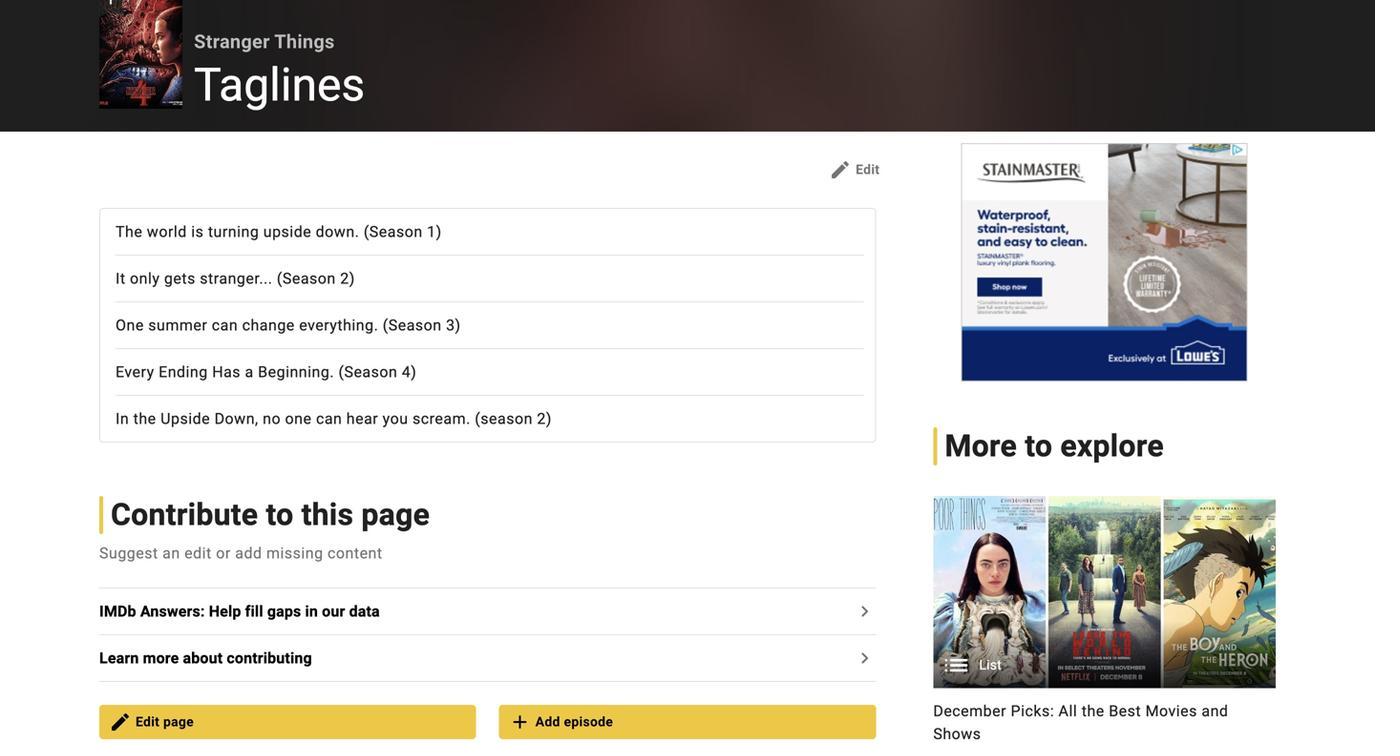 Task type: vqa. For each thing, say whether or not it's contained in the screenshot.
the right its
no



Task type: locate. For each thing, give the bounding box(es) containing it.
one
[[116, 317, 144, 335]]

group
[[99, 0, 183, 109]]

scream.
[[413, 410, 471, 428]]

list group
[[933, 496, 1276, 689]]

can
[[212, 317, 238, 335], [316, 410, 342, 428]]

list link
[[933, 497, 1276, 689]]

the right the in
[[133, 410, 156, 428]]

no
[[263, 410, 281, 428]]

page inside button
[[163, 715, 194, 731]]

production art image
[[933, 496, 1276, 689]]

december picks: all the best movies and shows link
[[933, 701, 1276, 744]]

the world is turning upside down. (season 1)
[[116, 223, 442, 241]]

gaps
[[267, 603, 301, 621]]

page
[[361, 498, 430, 533], [163, 715, 194, 731]]

it only gets stranger... (season 2)
[[116, 270, 355, 288]]

add image inside button
[[509, 711, 532, 734]]

stranger things
[[194, 31, 335, 53]]

imdb
[[99, 603, 136, 621]]

to right more
[[1025, 429, 1053, 465]]

best
[[1109, 703, 1141, 721]]

the inside 'december picks: all the best movies and shows'
[[1082, 703, 1105, 721]]

to up missing
[[266, 498, 294, 533]]

1 horizontal spatial can
[[316, 410, 342, 428]]

shows
[[933, 726, 981, 744]]

edit
[[856, 162, 880, 177], [136, 715, 160, 731]]

this
[[301, 498, 354, 533]]

edit page button
[[99, 706, 476, 740]]

edit right edit image
[[136, 715, 160, 731]]

add
[[535, 715, 560, 731]]

add episode button
[[499, 706, 876, 740]]

(season
[[364, 223, 423, 241], [277, 270, 336, 288], [383, 317, 442, 335], [339, 363, 398, 381]]

page right edit image
[[163, 715, 194, 731]]

stranger
[[194, 31, 270, 53]]

one summer can change everything. (season 3)
[[116, 317, 461, 335]]

edit image
[[829, 158, 852, 181]]

1 horizontal spatial add image
[[509, 711, 532, 734]]

edit for edit
[[856, 162, 880, 177]]

0 vertical spatial edit
[[856, 162, 880, 177]]

fill
[[245, 603, 263, 621]]

can right one
[[316, 410, 342, 428]]

1 vertical spatial page
[[163, 715, 194, 731]]

edit inside 'button'
[[856, 162, 880, 177]]

in the upside down, no one can hear you scream. (season 2)
[[116, 410, 552, 428]]

down.
[[316, 223, 359, 241]]

it
[[116, 270, 126, 288]]

stranger...
[[200, 270, 273, 288]]

1 vertical spatial edit
[[136, 715, 160, 731]]

contributing
[[227, 650, 312, 668]]

1 vertical spatial to
[[266, 498, 294, 533]]

content
[[328, 545, 383, 563]]

1 horizontal spatial the
[[1082, 703, 1105, 721]]

beginning.
[[258, 363, 334, 381]]

add image
[[101, 0, 120, 9], [509, 711, 532, 734]]

the right all
[[1082, 703, 1105, 721]]

1 vertical spatial the
[[1082, 703, 1105, 721]]

0 horizontal spatial edit
[[136, 715, 160, 731]]

movies
[[1146, 703, 1197, 721]]

0 horizontal spatial the
[[133, 410, 156, 428]]

2) right (season
[[537, 410, 552, 428]]

2)
[[340, 270, 355, 288], [537, 410, 552, 428]]

0 horizontal spatial to
[[266, 498, 294, 533]]

can left change
[[212, 317, 238, 335]]

in
[[305, 603, 318, 621]]

suggest
[[99, 545, 158, 563]]

1 horizontal spatial edit
[[856, 162, 880, 177]]

edit right edit icon
[[856, 162, 880, 177]]

picks:
[[1011, 703, 1054, 721]]

contribute
[[111, 498, 258, 533]]

1 horizontal spatial page
[[361, 498, 430, 533]]

3)
[[446, 317, 461, 335]]

0 horizontal spatial page
[[163, 715, 194, 731]]

an
[[163, 545, 180, 563]]

edit page
[[136, 715, 194, 731]]

1)
[[427, 223, 442, 241]]

edit inside button
[[136, 715, 160, 731]]

(season left 4)
[[339, 363, 398, 381]]

the
[[133, 410, 156, 428], [1082, 703, 1105, 721]]

december picks: all the best movies and shows
[[933, 703, 1229, 744]]

1 horizontal spatial 2)
[[537, 410, 552, 428]]

hear
[[346, 410, 378, 428]]

you
[[383, 410, 408, 428]]

all
[[1059, 703, 1077, 721]]

0 vertical spatial 2)
[[340, 270, 355, 288]]

summer
[[148, 317, 207, 335]]

things
[[274, 31, 335, 53]]

stranger things image
[[99, 0, 183, 109]]

0 vertical spatial the
[[133, 410, 156, 428]]

2) up 'everything.'
[[340, 270, 355, 288]]

1 horizontal spatial to
[[1025, 429, 1053, 465]]

0 vertical spatial to
[[1025, 429, 1053, 465]]

0 horizontal spatial can
[[212, 317, 238, 335]]

0 vertical spatial add image
[[101, 0, 120, 9]]

1 vertical spatial can
[[316, 410, 342, 428]]

(season left 3)
[[383, 317, 442, 335]]

page up content
[[361, 498, 430, 533]]

list
[[979, 658, 1002, 674]]

to
[[1025, 429, 1053, 465], [266, 498, 294, 533]]

data
[[349, 603, 380, 621]]

1 vertical spatial add image
[[509, 711, 532, 734]]

add episode
[[535, 715, 613, 731]]



Task type: describe. For each thing, give the bounding box(es) containing it.
has
[[212, 363, 241, 381]]

more
[[945, 429, 1017, 465]]

every
[[116, 363, 154, 381]]

missing
[[266, 545, 323, 563]]

0 vertical spatial page
[[361, 498, 430, 533]]

imdb answers: help fill gaps in our data button
[[99, 601, 391, 624]]

the
[[116, 223, 143, 241]]

about
[[183, 650, 223, 668]]

one
[[285, 410, 312, 428]]

edit
[[184, 545, 212, 563]]

and
[[1202, 703, 1229, 721]]

change
[[242, 317, 295, 335]]

(season left 1)
[[364, 223, 423, 241]]

learn more about contributing
[[99, 650, 312, 668]]

everything.
[[299, 317, 378, 335]]

more to explore
[[945, 429, 1164, 465]]

edit image
[[109, 711, 132, 734]]

4)
[[402, 363, 417, 381]]

learn
[[99, 650, 139, 668]]

0 vertical spatial can
[[212, 317, 238, 335]]

or
[[216, 545, 231, 563]]

edit for edit page
[[136, 715, 160, 731]]

answers:
[[140, 603, 205, 621]]

edit button
[[821, 155, 888, 185]]

episode
[[564, 715, 613, 731]]

world
[[147, 223, 187, 241]]

upside
[[263, 223, 312, 241]]

help
[[209, 603, 241, 621]]

in
[[116, 410, 129, 428]]

every ending has a beginning. (season 4)
[[116, 363, 417, 381]]

december
[[933, 703, 1007, 721]]

our
[[322, 603, 345, 621]]

taglines
[[194, 58, 365, 112]]

a
[[245, 363, 254, 381]]

imdb answers: help fill gaps in our data
[[99, 603, 380, 621]]

(season
[[475, 410, 533, 428]]

advertisement region
[[961, 143, 1248, 382]]

ending
[[159, 363, 208, 381]]

(season up one summer can change everything. (season 3)
[[277, 270, 336, 288]]

1 vertical spatial 2)
[[537, 410, 552, 428]]

december picks: all the best movies and shows group
[[933, 496, 1276, 744]]

more
[[143, 650, 179, 668]]

contribute to this page
[[111, 498, 430, 533]]

to for more
[[1025, 429, 1053, 465]]

turning
[[208, 223, 259, 241]]

0 horizontal spatial 2)
[[340, 270, 355, 288]]

gets
[[164, 270, 196, 288]]

is
[[191, 223, 204, 241]]

only
[[130, 270, 160, 288]]

add
[[235, 545, 262, 563]]

down,
[[214, 410, 258, 428]]

upside
[[161, 410, 210, 428]]

go to learn more about contributing image
[[853, 647, 876, 670]]

to for contribute
[[266, 498, 294, 533]]

explore
[[1060, 429, 1164, 465]]

go to imdb answers: help fill gaps in our data image
[[853, 601, 876, 624]]

learn more about contributing button
[[99, 647, 324, 670]]

suggest an edit or add missing content
[[99, 545, 383, 563]]

0 horizontal spatial add image
[[101, 0, 120, 9]]



